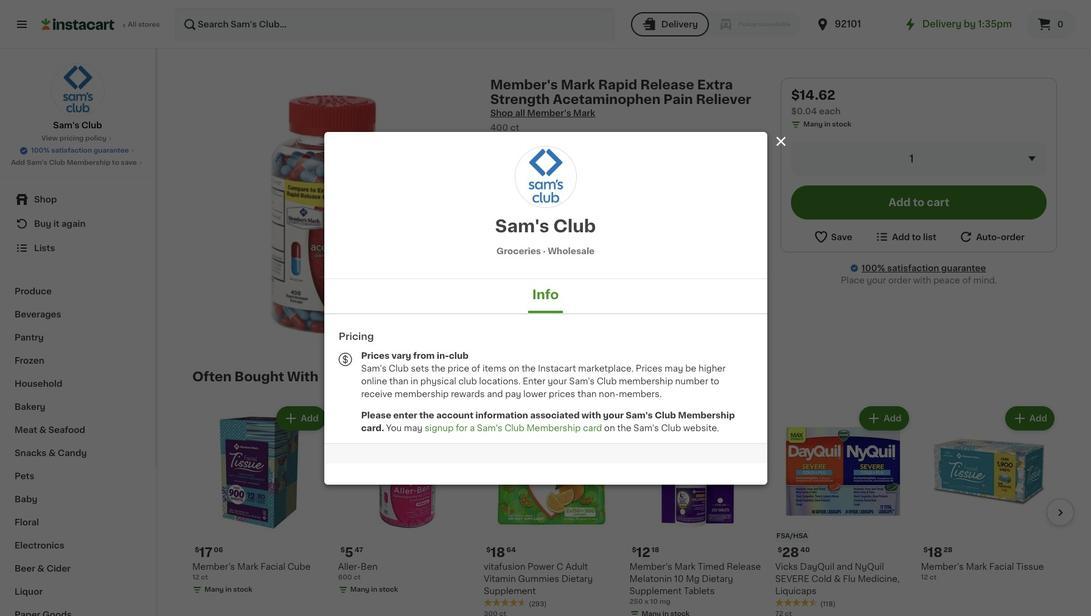 Task type: locate. For each thing, give the bounding box(es) containing it.
member's inside member's mark facial cube 12 ct
[[192, 563, 235, 571]]

4 add button from the left
[[861, 408, 908, 430]]

& for beer
[[37, 565, 44, 573]]

1 vertical spatial membership
[[678, 411, 735, 420]]

release down the 'acting'
[[523, 170, 554, 178]]

many for 5
[[350, 586, 370, 593]]

satisfaction up place your order with peace of mind.
[[887, 264, 939, 273]]

0 horizontal spatial supplement
[[484, 587, 536, 596]]

100% up 'place' at the top of the page
[[862, 264, 885, 273]]

dietary down timed
[[702, 575, 733, 583]]

of right price
[[472, 364, 480, 373]]

$ left 64 at the left of the page
[[486, 547, 491, 554]]

and inside 'prices vary from in-club sam's club sets the price of items on the instacart marketplace. prices may be higher online than in physical club locations. enter your sam's club membership number to receive membership rewards and pay lower prices than non-members.'
[[487, 390, 503, 398]]

2 vertical spatial •
[[490, 194, 494, 203]]

card
[[583, 424, 602, 432]]

many down '$0.04'
[[804, 121, 823, 128]]

sam's
[[53, 121, 79, 130], [27, 159, 47, 166], [495, 218, 549, 235], [361, 364, 387, 373], [569, 377, 595, 386], [626, 411, 653, 420], [477, 424, 502, 432], [634, 424, 659, 432]]

mark inside member's mark facial cube 12 ct
[[237, 563, 258, 571]]

1 facial from the left
[[261, 563, 285, 571]]

250
[[630, 599, 643, 605]]

1 horizontal spatial membership
[[619, 377, 673, 386]]

guarantee inside button
[[94, 147, 129, 154]]

member's down $ 17 06
[[192, 563, 235, 571]]

mark for member's mark timed release melatonin 10 mg dietary supplement tablets 250 x 10 mg
[[675, 563, 696, 571]]

2 formula from the top
[[556, 194, 589, 203]]

add button for $ 18 28
[[1007, 408, 1054, 430]]

1 vertical spatial your
[[548, 377, 567, 386]]

0 horizontal spatial with
[[582, 411, 601, 420]]

delivery for delivery by 1:35pm
[[922, 19, 962, 29]]

1 horizontal spatial 28
[[944, 547, 953, 554]]

0 horizontal spatial order
[[888, 276, 911, 285]]

rapid up acetaminophen
[[598, 79, 637, 91]]

tested
[[666, 170, 694, 178]]

0 horizontal spatial than
[[389, 377, 409, 386]]

5 add button from the left
[[1007, 408, 1054, 430]]

many down aller-ben 600 ct
[[350, 586, 370, 593]]

5
[[345, 546, 354, 559]]

guarantee up peace
[[941, 264, 986, 273]]

club down '100% satisfaction guarantee' button
[[49, 159, 65, 166]]

for right tested at the top of the page
[[696, 170, 708, 178]]

2 release from the top
[[523, 194, 554, 203]]

ct inside aller-ben 600 ct
[[354, 574, 361, 581]]

& right meat
[[39, 426, 46, 435]]

may down enter
[[404, 424, 423, 432]]

1 horizontal spatial delivery
[[922, 19, 962, 29]]

product group containing 28
[[775, 404, 911, 617]]

the up signup
[[419, 411, 434, 420]]

$ for $ 12 18
[[632, 547, 637, 554]]

1 product group from the left
[[192, 404, 328, 597]]

sam's inside please enter the account information associated with your sam's club membership card.
[[626, 411, 653, 420]]

relief
[[566, 158, 587, 166]]

club up wholesale
[[553, 218, 596, 235]]

membership down '100% satisfaction guarantee' button
[[67, 159, 110, 166]]

again
[[61, 220, 86, 228]]

0 horizontal spatial and
[[487, 390, 503, 398]]

92101
[[835, 19, 861, 29]]

sam's club up view pricing policy link
[[53, 121, 102, 130]]

5 product group from the left
[[775, 404, 911, 617]]

1 horizontal spatial many in stock
[[350, 586, 398, 593]]

1 horizontal spatial dietary
[[702, 575, 733, 583]]

club left website.
[[661, 424, 681, 432]]

membership up members.
[[619, 377, 673, 386]]

vary
[[392, 351, 411, 360]]

and
[[590, 158, 606, 166], [487, 390, 503, 398], [837, 563, 853, 571]]

100% inside button
[[31, 147, 50, 154]]

1 horizontal spatial 18
[[652, 547, 659, 554]]

$ up vicks
[[778, 547, 782, 554]]

member's up strength at the top of page
[[490, 79, 558, 91]]

shop link
[[7, 187, 148, 212]]

$ 12 18
[[632, 546, 659, 559]]

1 horizontal spatial of
[[963, 276, 971, 285]]

easy
[[728, 194, 748, 203]]

pricing
[[59, 135, 84, 142]]

06
[[214, 547, 223, 554]]

12 up melatonin
[[637, 546, 650, 559]]

10 right x
[[650, 599, 658, 605]]

vicks
[[775, 563, 798, 571]]

18
[[491, 546, 505, 559], [928, 546, 943, 559], [652, 547, 659, 554]]

1 vertical spatial satisfaction
[[887, 264, 939, 273]]

release right timed
[[727, 563, 761, 571]]

0 vertical spatial •
[[490, 158, 494, 166]]

12 inside member's mark facial tissue 12 ct
[[921, 574, 928, 581]]

release up more
[[523, 194, 554, 203]]

12 down $ 18 28
[[921, 574, 928, 581]]

0 horizontal spatial delivery
[[661, 20, 698, 29]]

to down higher
[[711, 377, 719, 386]]

shop up 400
[[490, 109, 513, 117]]

guarantee down policy
[[94, 147, 129, 154]]

auto-order button
[[959, 229, 1025, 245]]

rapid down fast
[[496, 170, 521, 178]]

in down ben
[[371, 586, 377, 593]]

18 up melatonin
[[652, 547, 659, 554]]

x
[[645, 599, 649, 605]]

order inside button
[[1001, 233, 1025, 241]]

rewards
[[451, 390, 485, 398]]

$ inside $ 12 18
[[632, 547, 637, 554]]

1 horizontal spatial your
[[603, 411, 624, 420]]

many in stock
[[804, 121, 852, 128], [205, 586, 253, 593], [350, 586, 398, 593]]

• up assurance
[[490, 170, 494, 178]]

many in stock for 17
[[205, 586, 253, 593]]

view pricing policy link
[[41, 134, 114, 144]]

club
[[449, 351, 469, 360], [459, 377, 477, 386]]

mark inside member's mark timed release melatonin 10 mg dietary supplement tablets 250 x 10 mg
[[675, 563, 696, 571]]

12 down 17
[[192, 574, 199, 581]]

& for meat
[[39, 426, 46, 435]]

1 dietary from the left
[[562, 575, 593, 583]]

0 horizontal spatial satisfaction
[[51, 147, 92, 154]]

receive
[[361, 390, 393, 398]]

dietary down adult
[[562, 575, 593, 583]]

ct right 600
[[354, 574, 361, 581]]

prices up online
[[361, 351, 390, 360]]

1 horizontal spatial may
[[665, 364, 683, 373]]

0 vertical spatial rapid
[[598, 79, 637, 91]]

$ up member's mark facial tissue 12 ct
[[924, 547, 928, 554]]

membership up website.
[[678, 411, 735, 420]]

by
[[964, 19, 976, 29]]

is
[[610, 170, 617, 178]]

on up locations. enter
[[509, 364, 520, 373]]

1 vertical spatial 10
[[650, 599, 658, 605]]

mark inside member's mark facial tissue 12 ct
[[966, 563, 987, 571]]

electronics link
[[7, 534, 148, 558]]

than left non-
[[578, 390, 597, 398]]

5 $ from the left
[[778, 547, 782, 554]]

sam's club logo image
[[51, 63, 104, 117], [515, 146, 576, 207]]

product group containing 17
[[192, 404, 328, 597]]

baby
[[15, 495, 37, 504]]

0 horizontal spatial sam's club logo image
[[51, 63, 104, 117]]

0 vertical spatial 100%
[[31, 147, 50, 154]]

read more
[[490, 206, 538, 215]]

club down members.
[[655, 411, 676, 420]]

1 vertical spatial than
[[578, 390, 597, 398]]

0 vertical spatial release
[[640, 79, 694, 91]]

club up policy
[[81, 121, 102, 130]]

0 vertical spatial club
[[449, 351, 469, 360]]

list
[[923, 233, 937, 241]]

0 horizontal spatial stock
[[233, 586, 253, 593]]

with up card
[[582, 411, 601, 420]]

many down $ 17 06
[[205, 586, 224, 593]]

melatonin
[[630, 575, 672, 583]]

1 horizontal spatial prices
[[636, 364, 663, 373]]

0
[[1058, 20, 1064, 29]]

club up rewards at left
[[459, 377, 477, 386]]

·
[[543, 247, 546, 255]]

0 horizontal spatial may
[[404, 424, 423, 432]]

facial inside member's mark facial cube 12 ct
[[261, 563, 285, 571]]

add to list
[[892, 233, 937, 241]]

member's down $ 18 28
[[921, 563, 964, 571]]

2 vertical spatial membership
[[527, 424, 581, 432]]

1 horizontal spatial 100% satisfaction guarantee
[[862, 264, 986, 273]]

associated
[[530, 411, 580, 420]]

mark for member's mark facial tissue 12 ct
[[966, 563, 987, 571]]

28 left 40
[[782, 546, 799, 559]]

$0.04
[[791, 107, 817, 116]]

sets
[[411, 364, 429, 373]]

1 add button from the left
[[278, 408, 325, 430]]

1 vertical spatial •
[[490, 170, 494, 178]]

0 horizontal spatial on
[[509, 364, 520, 373]]

delivery inside button
[[661, 20, 698, 29]]

1 vertical spatial sam's club logo image
[[515, 146, 576, 207]]

2 $ from the left
[[341, 547, 345, 554]]

your right 'place' at the top of the page
[[867, 276, 886, 285]]

service type group
[[631, 12, 801, 37]]

may left be
[[665, 364, 683, 373]]

product group
[[192, 404, 328, 597], [338, 404, 474, 597], [484, 404, 620, 617], [630, 404, 766, 617], [775, 404, 911, 617], [921, 404, 1057, 583]]

with
[[913, 276, 931, 285], [582, 411, 601, 420]]

1 supplement from the left
[[484, 587, 536, 596]]

12 inside member's mark facial cube 12 ct
[[192, 574, 199, 581]]

0 vertical spatial satisfaction
[[51, 147, 92, 154]]

rapid
[[598, 79, 637, 91], [496, 170, 521, 178], [496, 194, 521, 203]]

release up pain
[[640, 79, 694, 91]]

1 horizontal spatial release
[[727, 563, 761, 571]]

release inside member's mark timed release melatonin 10 mg dietary supplement tablets 250 x 10 mg
[[727, 563, 761, 571]]

household link
[[7, 372, 148, 396]]

0 vertical spatial guarantee
[[94, 147, 129, 154]]

100% satisfaction guarantee down view pricing policy link
[[31, 147, 129, 154]]

vitafusion
[[484, 563, 526, 571]]

1 vertical spatial may
[[404, 424, 423, 432]]

mark up mg
[[675, 563, 696, 571]]

0 horizontal spatial 12
[[192, 574, 199, 581]]

supplement down melatonin
[[630, 587, 682, 596]]

18 for $ 18 64
[[491, 546, 505, 559]]

28 up member's mark facial tissue 12 ct
[[944, 547, 953, 554]]

100% satisfaction guarantee
[[31, 147, 129, 154], [862, 264, 986, 273]]

1 horizontal spatial many
[[350, 586, 370, 593]]

0 vertical spatial your
[[867, 276, 886, 285]]

1 vertical spatial on
[[604, 424, 615, 432]]

$
[[195, 547, 199, 554], [341, 547, 345, 554], [486, 547, 491, 554], [632, 547, 637, 554], [778, 547, 782, 554], [924, 547, 928, 554]]

1 vertical spatial guarantee
[[941, 264, 986, 273]]

2 supplement from the left
[[630, 587, 682, 596]]

$ inside $ 18 28
[[924, 547, 928, 554]]

facial left tissue
[[989, 563, 1014, 571]]

18 inside $ 12 18
[[652, 547, 659, 554]]

2 horizontal spatial 12
[[921, 574, 928, 581]]

aller-
[[338, 563, 361, 571]]

0 horizontal spatial facial
[[261, 563, 285, 571]]

and up flu at the right of page
[[837, 563, 853, 571]]

0 horizontal spatial many in stock
[[205, 586, 253, 593]]

member's inside member's mark facial tissue 12 ct
[[921, 563, 964, 571]]

18 left 64 at the left of the page
[[491, 546, 505, 559]]

than right online
[[389, 377, 409, 386]]

often
[[192, 371, 232, 383]]

many in stock down the each
[[804, 121, 852, 128]]

beverages
[[15, 310, 61, 319]]

2 vertical spatial your
[[603, 411, 624, 420]]

member's inside member's mark timed release melatonin 10 mg dietary supplement tablets 250 x 10 mg
[[630, 563, 672, 571]]

of
[[963, 276, 971, 285], [472, 364, 480, 373]]

release inside member's mark rapid release extra strength acetaminophen pain reliever shop all member's mark 400 ct
[[640, 79, 694, 91]]

1 vertical spatial sam's club
[[495, 218, 596, 235]]

1 horizontal spatial 10
[[674, 575, 684, 583]]

to left the cart
[[913, 198, 925, 208]]

liquor
[[15, 588, 43, 596]]

4 product group from the left
[[630, 404, 766, 617]]

member's
[[490, 79, 558, 91], [192, 563, 235, 571], [630, 563, 672, 571], [921, 563, 964, 571]]

0 horizontal spatial of
[[472, 364, 480, 373]]

None search field
[[174, 7, 615, 41]]

$ inside $ 17 06
[[195, 547, 199, 554]]

many in stock down ben
[[350, 586, 398, 593]]

2 product group from the left
[[338, 404, 474, 597]]

be
[[685, 364, 697, 373]]

1 horizontal spatial with
[[913, 276, 931, 285]]

600
[[338, 574, 352, 581]]

cider
[[47, 565, 71, 573]]

0 vertical spatial may
[[665, 364, 683, 373]]

12 for tissue
[[921, 574, 928, 581]]

mark
[[573, 109, 595, 117]]

ct down $ 18 28
[[930, 574, 937, 581]]

2 dietary from the left
[[702, 575, 733, 583]]

reducer
[[632, 158, 665, 166]]

to left save on the top of the page
[[112, 159, 119, 166]]

frozen
[[15, 357, 44, 365]]

1 vertical spatial for
[[456, 424, 468, 432]]

3 add button from the left
[[569, 408, 616, 430]]

all stores link
[[41, 7, 161, 41]]

more
[[515, 206, 538, 215]]

1 $ from the left
[[195, 547, 199, 554]]

prices up members.
[[636, 364, 663, 373]]

mark up mark
[[561, 79, 595, 91]]

1 horizontal spatial sam's club logo image
[[515, 146, 576, 207]]

4 $ from the left
[[632, 547, 637, 554]]

ct down 17
[[201, 574, 208, 581]]

your down non-
[[603, 411, 624, 420]]

product group containing 12
[[630, 404, 766, 617]]

0 horizontal spatial dietary
[[562, 575, 593, 583]]

10 left mg
[[674, 575, 684, 583]]

0 horizontal spatial sam's club
[[53, 121, 102, 130]]

formula down the relief
[[556, 170, 589, 178]]

bought
[[235, 371, 284, 383]]

2 vertical spatial and
[[837, 563, 853, 571]]

1 horizontal spatial facial
[[989, 563, 1014, 571]]

member's up melatonin
[[630, 563, 672, 571]]

your down instacart
[[548, 377, 567, 386]]

& inside 'link'
[[49, 449, 56, 458]]

add button for $ 5 47
[[423, 408, 470, 430]]

$ up melatonin
[[632, 547, 637, 554]]

pantry link
[[7, 326, 148, 349]]

0 vertical spatial with
[[913, 276, 931, 285]]

$ inside the $ 28 40
[[778, 547, 782, 554]]

makes
[[641, 194, 669, 203]]

release
[[523, 170, 554, 178], [523, 194, 554, 203]]

delivery for delivery
[[661, 20, 698, 29]]

for left 'a'
[[456, 424, 468, 432]]

add button for $ 17 06
[[278, 408, 325, 430]]

dietary inside member's mark timed release melatonin 10 mg dietary supplement tablets 250 x 10 mg
[[702, 575, 733, 583]]

0 vertical spatial sam's club logo image
[[51, 63, 104, 117]]

rapid up swallow
[[496, 194, 521, 203]]

$ left 47
[[341, 547, 345, 554]]

0 horizontal spatial membership
[[395, 390, 449, 398]]

0 vertical spatial on
[[509, 364, 520, 373]]

100% satisfaction guarantee up place your order with peace of mind.
[[862, 264, 986, 273]]

dietary inside vitafusion power c adult vitamin gummies dietary supplement
[[562, 575, 593, 583]]

0 vertical spatial membership
[[619, 377, 673, 386]]

1 horizontal spatial supplement
[[630, 587, 682, 596]]

1 vertical spatial 100% satisfaction guarantee
[[862, 264, 986, 273]]

ct inside member's mark rapid release extra strength acetaminophen pain reliever shop all member's mark 400 ct
[[510, 124, 519, 132]]

1 horizontal spatial stock
[[379, 586, 398, 593]]

• fast acting pain relief and fever reducer • rapid release formula that is laboratory tested for quality assurance • rapid release formula gel coating makes our capsules easy to swallow
[[490, 158, 759, 215]]

and inside vicks dayquil and nyquil severe cold & flu medicine, liquicaps
[[837, 563, 853, 571]]

10
[[674, 575, 684, 583], [650, 599, 658, 605]]

0 horizontal spatial guarantee
[[94, 147, 129, 154]]

club down vary
[[389, 364, 409, 373]]

100% down view
[[31, 147, 50, 154]]

satisfaction down "pricing"
[[51, 147, 92, 154]]

1 vertical spatial release
[[727, 563, 761, 571]]

1 vertical spatial rapid
[[496, 170, 521, 178]]

2 add button from the left
[[423, 408, 470, 430]]

1 horizontal spatial satisfaction
[[887, 264, 939, 273]]

& left flu at the right of page
[[834, 575, 841, 583]]

acetaminophen
[[553, 93, 661, 106]]

$ for $ 5 47
[[341, 547, 345, 554]]

from
[[413, 351, 435, 360]]

satisfaction inside button
[[51, 147, 92, 154]]

2 horizontal spatial many
[[804, 121, 823, 128]]

1 formula from the top
[[556, 170, 589, 178]]

mark left cube
[[237, 563, 258, 571]]

$ 28 40
[[778, 546, 810, 559]]

1 horizontal spatial on
[[604, 424, 615, 432]]

0 horizontal spatial 10
[[650, 599, 658, 605]]

0 vertical spatial than
[[389, 377, 409, 386]]

household
[[15, 380, 62, 388]]

3 $ from the left
[[486, 547, 491, 554]]

0 horizontal spatial membership
[[67, 159, 110, 166]]

with down 100% satisfaction guarantee link on the right top of the page
[[913, 276, 931, 285]]

to left 'list'
[[912, 233, 921, 241]]

0 vertical spatial and
[[590, 158, 606, 166]]

add to cart
[[889, 198, 950, 208]]

our
[[671, 194, 685, 203]]

and left pay
[[487, 390, 503, 398]]

many for 17
[[205, 586, 224, 593]]

member's for member's mark facial tissue 12 ct
[[921, 563, 964, 571]]

0 vertical spatial release
[[523, 170, 554, 178]]

2 facial from the left
[[989, 563, 1014, 571]]

delivery inside 'link'
[[922, 19, 962, 29]]

0 horizontal spatial 100%
[[31, 147, 50, 154]]

facial inside member's mark facial tissue 12 ct
[[989, 563, 1014, 571]]

mark inside member's mark rapid release extra strength acetaminophen pain reliever shop all member's mark 400 ct
[[561, 79, 595, 91]]

1 vertical spatial 100%
[[862, 264, 885, 273]]

member's
[[527, 109, 571, 117]]

1 release from the top
[[523, 170, 554, 178]]

0 button
[[1027, 10, 1077, 39]]

400
[[490, 124, 508, 132]]

card.
[[361, 424, 384, 432]]

0 horizontal spatial 28
[[782, 546, 799, 559]]

produce
[[15, 287, 52, 296]]

6 $ from the left
[[924, 547, 928, 554]]

1 vertical spatial membership
[[395, 390, 449, 398]]

of left mind.
[[963, 276, 971, 285]]

facial
[[261, 563, 285, 571], [989, 563, 1014, 571]]

and inside "• fast acting pain relief and fever reducer • rapid release formula that is laboratory tested for quality assurance • rapid release formula gel coating makes our capsules easy to swallow"
[[590, 158, 606, 166]]

on right card
[[604, 424, 615, 432]]

2 horizontal spatial and
[[837, 563, 853, 571]]

$ inside $ 18 64
[[486, 547, 491, 554]]

club up price
[[449, 351, 469, 360]]

membership down the associated
[[527, 424, 581, 432]]

2 vertical spatial rapid
[[496, 194, 521, 203]]

member's for member's mark timed release melatonin 10 mg dietary supplement tablets 250 x 10 mg
[[630, 563, 672, 571]]

0 vertical spatial for
[[696, 170, 708, 178]]

formula left gel
[[556, 194, 589, 203]]

0 vertical spatial 10
[[674, 575, 684, 583]]

may inside 'prices vary from in-club sam's club sets the price of items on the instacart marketplace. prices may be higher online than in physical club locations. enter your sam's club membership number to receive membership rewards and pay lower prices than non-members.'
[[665, 364, 683, 373]]

supplement down vitamin
[[484, 587, 536, 596]]

member's inside member's mark rapid release extra strength acetaminophen pain reliever shop all member's mark 400 ct
[[490, 79, 558, 91]]

$ for $ 28 40
[[778, 547, 782, 554]]

$ 5 47
[[341, 546, 363, 559]]

0 vertical spatial formula
[[556, 170, 589, 178]]

$ inside $ 5 47
[[341, 547, 345, 554]]

• up read
[[490, 194, 494, 203]]

1 vertical spatial club
[[459, 377, 477, 386]]

& inside vicks dayquil and nyquil severe cold & flu medicine, liquicaps
[[834, 575, 841, 583]]



Task type: vqa. For each thing, say whether or not it's contained in the screenshot.
Out
no



Task type: describe. For each thing, give the bounding box(es) containing it.
2 horizontal spatial stock
[[832, 121, 852, 128]]

your inside please enter the account information associated with your sam's club membership card.
[[603, 411, 624, 420]]

strength
[[490, 93, 550, 106]]

lower
[[523, 390, 547, 398]]

ct inside member's mark facial tissue 12 ct
[[930, 574, 937, 581]]

1 horizontal spatial guarantee
[[941, 264, 986, 273]]

in-
[[437, 351, 449, 360]]

nyquil
[[855, 563, 884, 571]]

your inside 'prices vary from in-club sam's club sets the price of items on the instacart marketplace. prices may be higher online than in physical club locations. enter your sam's club membership number to receive membership rewards and pay lower prices than non-members.'
[[548, 377, 567, 386]]

cart
[[927, 198, 950, 208]]

in inside 'prices vary from in-club sam's club sets the price of items on the instacart marketplace. prices may be higher online than in physical club locations. enter your sam's club membership number to receive membership rewards and pay lower prices than non-members.'
[[411, 377, 418, 386]]

12 for cube
[[192, 574, 199, 581]]

in down member's mark facial cube 12 ct
[[225, 586, 232, 593]]

frozen link
[[7, 349, 148, 372]]

facial for cube
[[261, 563, 285, 571]]

laboratory
[[620, 170, 663, 178]]

save
[[121, 159, 137, 166]]

1 vertical spatial order
[[888, 276, 911, 285]]

0 vertical spatial sam's club
[[53, 121, 102, 130]]

1 horizontal spatial sam's club
[[495, 218, 596, 235]]

pricing
[[339, 331, 374, 341]]

flu
[[843, 575, 856, 583]]

instacart logo image
[[41, 17, 114, 32]]

club inside please enter the account information associated with your sam's club membership card.
[[655, 411, 676, 420]]

vitafusion power c adult vitamin gummies dietary supplement
[[484, 563, 593, 596]]

1:35pm
[[978, 19, 1012, 29]]

0 vertical spatial membership
[[67, 159, 110, 166]]

c
[[557, 563, 563, 571]]

online
[[361, 377, 387, 386]]

release for pain
[[640, 79, 694, 91]]

stock for 5
[[379, 586, 398, 593]]

extra
[[697, 79, 733, 91]]

17
[[199, 546, 213, 559]]

groceries
[[497, 247, 541, 255]]

meat & seafood link
[[7, 419, 148, 442]]

save button
[[814, 229, 852, 245]]

you
[[386, 424, 402, 432]]

6 product group from the left
[[921, 404, 1057, 583]]

prices
[[549, 390, 575, 398]]

release for dietary
[[727, 563, 761, 571]]

severe
[[775, 575, 810, 583]]

add sam's club membership to save link
[[11, 158, 144, 168]]

electronics
[[15, 542, 64, 550]]

$ for $ 17 06
[[195, 547, 199, 554]]

on inside 'prices vary from in-club sam's club sets the price of items on the instacart marketplace. prices may be higher online than in physical club locations. enter your sam's club membership number to receive membership rewards and pay lower prices than non-members.'
[[509, 364, 520, 373]]

add button for $ 28 40
[[861, 408, 908, 430]]

club down information
[[505, 424, 525, 432]]

mark for member's mark rapid release extra strength acetaminophen pain reliever shop all member's mark 400 ct
[[561, 79, 595, 91]]

info tab
[[528, 279, 563, 313]]

close modal image
[[773, 134, 788, 149]]

capsules
[[687, 194, 726, 203]]

1 horizontal spatial 12
[[637, 546, 650, 559]]

higher
[[699, 364, 726, 373]]

membership inside please enter the account information associated with your sam's club membership card.
[[678, 411, 735, 420]]

0 horizontal spatial prices
[[361, 351, 390, 360]]

delivery by 1:35pm
[[922, 19, 1012, 29]]

fever
[[608, 158, 629, 166]]

lists link
[[7, 236, 148, 260]]

0 horizontal spatial shop
[[34, 195, 57, 204]]

adult
[[566, 563, 588, 571]]

64
[[507, 547, 516, 554]]

view
[[41, 135, 58, 142]]

add sam's club membership to save
[[11, 159, 137, 166]]

swallow
[[490, 206, 524, 215]]

pets link
[[7, 465, 148, 488]]

1 • from the top
[[490, 158, 494, 166]]

member's for member's mark facial cube 12 ct
[[192, 563, 235, 571]]

liquicaps
[[775, 587, 817, 596]]

& for snacks
[[49, 449, 56, 458]]

delivery button
[[631, 12, 709, 37]]

$14.62 $0.04 each
[[791, 89, 841, 116]]

$14.62
[[791, 89, 836, 102]]

the right card
[[617, 424, 631, 432]]

$ 17 06
[[195, 546, 223, 559]]

member's for member's mark rapid release extra strength acetaminophen pain reliever shop all member's mark 400 ct
[[490, 79, 558, 91]]

snacks & candy link
[[7, 442, 148, 465]]

with inside please enter the account information associated with your sam's club membership card.
[[582, 411, 601, 420]]

(118)
[[820, 601, 836, 608]]

snacks & candy
[[15, 449, 87, 458]]

in down the each
[[825, 121, 831, 128]]

stock for 17
[[233, 586, 253, 593]]

member's mark timed release melatonin 10 mg dietary supplement tablets 250 x 10 mg
[[630, 563, 761, 605]]

add button for $ 18 64
[[569, 408, 616, 430]]

shop inside member's mark rapid release extra strength acetaminophen pain reliever shop all member's mark 400 ct
[[490, 109, 513, 117]]

the inside please enter the account information associated with your sam's club membership card.
[[419, 411, 434, 420]]

vitamin
[[484, 575, 516, 583]]

place your order with peace of mind.
[[841, 276, 997, 285]]

signup
[[425, 424, 454, 432]]

timed
[[698, 563, 725, 571]]

for inside "• fast acting pain relief and fever reducer • rapid release formula that is laboratory tested for quality assurance • rapid release formula gel coating makes our capsules easy to swallow"
[[696, 170, 708, 178]]

item carousel region
[[192, 399, 1074, 617]]

pay
[[505, 390, 521, 398]]

all
[[515, 109, 525, 117]]

with
[[287, 371, 319, 383]]

$ 18 64
[[486, 546, 516, 559]]

2 • from the top
[[490, 170, 494, 178]]

0 vertical spatial of
[[963, 276, 971, 285]]

ben
[[361, 563, 378, 571]]

mind.
[[974, 276, 997, 285]]

meat & seafood
[[15, 426, 85, 435]]

100% satisfaction guarantee inside button
[[31, 147, 129, 154]]

save
[[831, 233, 852, 241]]

buy it again link
[[7, 212, 148, 236]]

3 • from the top
[[490, 194, 494, 203]]

to inside 'prices vary from in-club sam's club sets the price of items on the instacart marketplace. prices may be higher online than in physical club locations. enter your sam's club membership number to receive membership rewards and pay lower prices than non-members.'
[[711, 377, 719, 386]]

supplement inside vitafusion power c adult vitamin gummies dietary supplement
[[484, 587, 536, 596]]

pain
[[545, 158, 564, 166]]

gummies
[[518, 575, 559, 583]]

read more button
[[490, 205, 538, 217]]

that
[[591, 170, 608, 178]]

the up locations. enter
[[522, 364, 536, 373]]

facial for tissue
[[989, 563, 1014, 571]]

locations. enter
[[479, 377, 546, 386]]

1 horizontal spatial 100%
[[862, 264, 885, 273]]

mg
[[660, 599, 671, 605]]

28 inside $ 18 28
[[944, 547, 953, 554]]

2 horizontal spatial many in stock
[[804, 121, 852, 128]]

mark for member's mark facial cube 12 ct
[[237, 563, 258, 571]]

member's mark facial cube 12 ct
[[192, 563, 311, 581]]

please enter the account information associated with your sam's club membership card.
[[361, 411, 735, 432]]

medicine,
[[858, 575, 900, 583]]

floral
[[15, 519, 39, 527]]

club down marketplace.
[[597, 377, 617, 386]]

vicks dayquil and nyquil severe cold & flu medicine, liquicaps
[[775, 563, 900, 596]]

18 for $ 18 28
[[928, 546, 943, 559]]

beverages link
[[7, 303, 148, 326]]

supplement inside member's mark timed release melatonin 10 mg dietary supplement tablets 250 x 10 mg
[[630, 587, 682, 596]]

bakery
[[15, 403, 45, 411]]

place
[[841, 276, 865, 285]]

view pricing policy
[[41, 135, 107, 142]]

bakery link
[[7, 396, 148, 419]]

of inside 'prices vary from in-club sam's club sets the price of items on the instacart marketplace. prices may be higher online than in physical club locations. enter your sam's club membership number to receive membership rewards and pay lower prices than non-members.'
[[472, 364, 480, 373]]

the up physical
[[431, 364, 446, 373]]

auto-
[[976, 233, 1001, 241]]

product group containing 5
[[338, 404, 474, 597]]

ct inside member's mark facial cube 12 ct
[[201, 574, 208, 581]]

members.
[[619, 390, 662, 398]]

coating
[[606, 194, 639, 203]]

$ for $ 18 28
[[924, 547, 928, 554]]

1 vertical spatial prices
[[636, 364, 663, 373]]

sam's club link
[[51, 63, 104, 131]]

1 horizontal spatial than
[[578, 390, 597, 398]]

reliever
[[696, 93, 751, 106]]

2 horizontal spatial your
[[867, 276, 886, 285]]

100% satisfaction guarantee link
[[862, 262, 986, 274]]

0 horizontal spatial for
[[456, 424, 468, 432]]

to inside "• fast acting pain relief and fever reducer • rapid release formula that is laboratory tested for quality assurance • rapid release formula gel coating makes our capsules easy to swallow"
[[750, 194, 759, 203]]

items
[[483, 364, 507, 373]]

rapid inside member's mark rapid release extra strength acetaminophen pain reliever shop all member's mark 400 ct
[[598, 79, 637, 91]]

92101 button
[[815, 7, 888, 41]]

3 product group from the left
[[484, 404, 620, 617]]

fast
[[496, 158, 514, 166]]

$ for $ 18 64
[[486, 547, 491, 554]]

please
[[361, 411, 391, 420]]

many in stock for 5
[[350, 586, 398, 593]]



